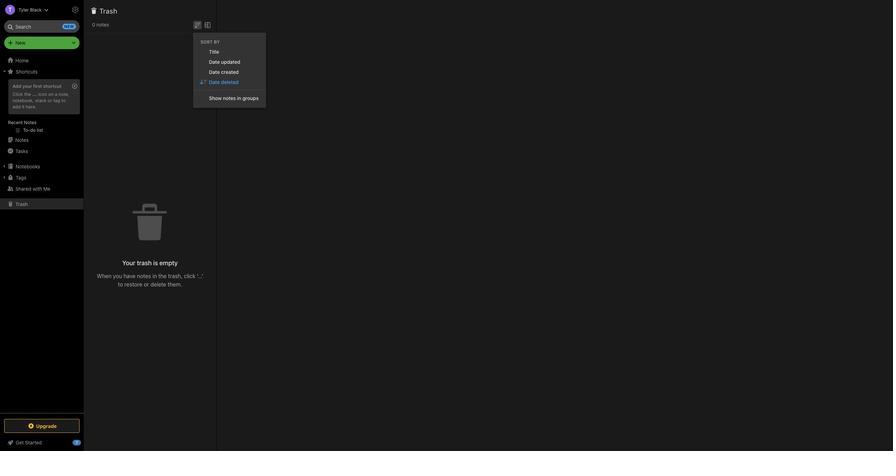 Task type: describe. For each thing, give the bounding box(es) containing it.
a
[[55, 91, 57, 97]]

title
[[209, 49, 219, 55]]

have
[[124, 273, 136, 280]]

show notes in groups link
[[194, 93, 266, 103]]

date for date updated
[[209, 59, 220, 65]]

here.
[[26, 104, 37, 110]]

the inside when you have notes in the trash, click '...' to restore or delete them.
[[159, 273, 167, 280]]

date for date created
[[209, 69, 220, 75]]

when you have notes in the trash, click '...' to restore or delete them.
[[97, 273, 203, 288]]

0 notes
[[92, 22, 109, 28]]

by
[[214, 39, 220, 45]]

date updated
[[209, 59, 240, 65]]

click to collapse image
[[81, 439, 86, 447]]

on
[[48, 91, 54, 97]]

notes link
[[0, 134, 83, 146]]

restore
[[125, 282, 142, 288]]

date updated link
[[194, 57, 266, 67]]

notes inside when you have notes in the trash, click '...' to restore or delete them.
[[137, 273, 151, 280]]

home
[[15, 57, 29, 63]]

1 horizontal spatial trash
[[100, 7, 117, 15]]

notes for show
[[223, 95, 236, 101]]

or inside icon on a note, notebook, stack or tag to add it here.
[[48, 98, 52, 103]]

0 vertical spatial notes
[[24, 120, 37, 125]]

notes for 0
[[97, 22, 109, 28]]

trash,
[[168, 273, 183, 280]]

new
[[64, 24, 74, 29]]

add
[[13, 104, 21, 110]]

in inside when you have notes in the trash, click '...' to restore or delete them.
[[153, 273, 157, 280]]

View options field
[[202, 20, 212, 29]]

it
[[22, 104, 25, 110]]

stack
[[35, 98, 46, 103]]

sort by
[[201, 39, 220, 45]]

your
[[22, 83, 32, 89]]

show
[[209, 95, 222, 101]]

tree containing home
[[0, 55, 84, 413]]

tasks
[[15, 148, 28, 154]]

click
[[13, 91, 23, 97]]

Help and Learning task checklist field
[[0, 438, 84, 449]]

sort
[[201, 39, 213, 45]]

shared
[[15, 186, 31, 192]]

dropdown list menu
[[194, 47, 266, 103]]

add
[[13, 83, 21, 89]]

group containing add your first shortcut
[[0, 77, 83, 137]]

notes inside "link"
[[15, 137, 29, 143]]

settings image
[[71, 6, 80, 14]]

your
[[122, 260, 135, 267]]

note window - empty element
[[217, 0, 894, 452]]

or inside when you have notes in the trash, click '...' to restore or delete them.
[[144, 282, 149, 288]]

is
[[153, 260, 158, 267]]

upgrade button
[[4, 420, 80, 434]]

click the ...
[[13, 91, 37, 97]]

tags button
[[0, 172, 83, 183]]

your trash is empty
[[122, 260, 178, 267]]

'...'
[[197, 273, 203, 280]]

icon
[[38, 91, 47, 97]]

7
[[76, 441, 78, 446]]

to inside icon on a note, notebook, stack or tag to add it here.
[[61, 98, 66, 103]]

delete
[[151, 282, 166, 288]]

date for date deleted
[[209, 79, 220, 85]]



Task type: vqa. For each thing, say whether or not it's contained in the screenshot.
Tab List
no



Task type: locate. For each thing, give the bounding box(es) containing it.
trash down shared
[[15, 201, 28, 207]]

0
[[92, 22, 95, 28]]

upgrade
[[36, 424, 57, 430]]

trash
[[100, 7, 117, 15], [15, 201, 28, 207]]

me
[[43, 186, 50, 192]]

0 horizontal spatial the
[[24, 91, 31, 97]]

1 horizontal spatial to
[[118, 282, 123, 288]]

0 vertical spatial in
[[237, 95, 241, 101]]

new button
[[4, 37, 80, 49]]

in up delete
[[153, 273, 157, 280]]

Account field
[[0, 3, 49, 17]]

click
[[184, 273, 196, 280]]

black
[[30, 7, 42, 12]]

or left delete
[[144, 282, 149, 288]]

show notes in groups
[[209, 95, 259, 101]]

1 vertical spatial or
[[144, 282, 149, 288]]

tags
[[16, 175, 26, 181]]

date down date created
[[209, 79, 220, 85]]

1 date from the top
[[209, 59, 220, 65]]

notes right 'show' on the top left of the page
[[223, 95, 236, 101]]

new
[[15, 40, 25, 46]]

or down on
[[48, 98, 52, 103]]

with
[[33, 186, 42, 192]]

created
[[221, 69, 239, 75]]

trash up 0 notes
[[100, 7, 117, 15]]

the up delete
[[159, 273, 167, 280]]

date deleted
[[209, 79, 239, 85]]

home link
[[0, 55, 84, 66]]

expand notebooks image
[[2, 164, 7, 169]]

expand tags image
[[2, 175, 7, 181]]

notes right recent
[[24, 120, 37, 125]]

2 date from the top
[[209, 69, 220, 75]]

1 horizontal spatial in
[[237, 95, 241, 101]]

0 vertical spatial or
[[48, 98, 52, 103]]

0 horizontal spatial to
[[61, 98, 66, 103]]

0 vertical spatial the
[[24, 91, 31, 97]]

1 horizontal spatial the
[[159, 273, 167, 280]]

date up date deleted
[[209, 69, 220, 75]]

1 vertical spatial to
[[118, 282, 123, 288]]

...
[[32, 91, 37, 97]]

new search field
[[9, 20, 76, 33]]

tasks button
[[0, 146, 83, 157]]

add your first shortcut
[[13, 83, 62, 89]]

notebooks link
[[0, 161, 83, 172]]

deleted
[[221, 79, 239, 85]]

in
[[237, 95, 241, 101], [153, 273, 157, 280]]

shortcut
[[43, 83, 62, 89]]

tyler
[[19, 7, 29, 12]]

started
[[25, 440, 42, 446]]

notebooks
[[16, 164, 40, 170]]

0 vertical spatial to
[[61, 98, 66, 103]]

notes up tasks
[[15, 137, 29, 143]]

1 vertical spatial notes
[[223, 95, 236, 101]]

updated
[[221, 59, 240, 65]]

trash link
[[0, 199, 83, 210]]

1 vertical spatial date
[[209, 69, 220, 75]]

date deleted link
[[194, 77, 266, 87]]

you
[[113, 273, 122, 280]]

0 vertical spatial notes
[[97, 22, 109, 28]]

0 horizontal spatial in
[[153, 273, 157, 280]]

them.
[[168, 282, 182, 288]]

date created link
[[194, 67, 266, 77]]

0 horizontal spatial or
[[48, 98, 52, 103]]

1 vertical spatial in
[[153, 273, 157, 280]]

Search text field
[[9, 20, 75, 33]]

1 vertical spatial notes
[[15, 137, 29, 143]]

group
[[0, 77, 83, 137]]

date down title
[[209, 59, 220, 65]]

when
[[97, 273, 112, 280]]

notebook,
[[13, 98, 34, 103]]

tag
[[53, 98, 60, 103]]

get
[[16, 440, 24, 446]]

title link
[[194, 47, 266, 57]]

the
[[24, 91, 31, 97], [159, 273, 167, 280]]

shared with me link
[[0, 183, 83, 194]]

trash
[[137, 260, 152, 267]]

date created
[[209, 69, 239, 75]]

0 horizontal spatial notes
[[97, 22, 109, 28]]

get started
[[16, 440, 42, 446]]

in left groups
[[237, 95, 241, 101]]

to
[[61, 98, 66, 103], [118, 282, 123, 288]]

shortcuts button
[[0, 66, 83, 77]]

in inside the show notes in groups link
[[237, 95, 241, 101]]

0 vertical spatial date
[[209, 59, 220, 65]]

2 vertical spatial date
[[209, 79, 220, 85]]

tree
[[0, 55, 84, 413]]

first
[[33, 83, 42, 89]]

the inside 'group'
[[24, 91, 31, 97]]

shared with me
[[15, 186, 50, 192]]

notes right 0
[[97, 22, 109, 28]]

note,
[[59, 91, 69, 97]]

1 vertical spatial the
[[159, 273, 167, 280]]

tyler black
[[19, 7, 42, 12]]

1 horizontal spatial or
[[144, 282, 149, 288]]

notes inside dropdown list menu
[[223, 95, 236, 101]]

shortcuts
[[16, 69, 38, 75]]

2 horizontal spatial notes
[[223, 95, 236, 101]]

or
[[48, 98, 52, 103], [144, 282, 149, 288]]

to down note,
[[61, 98, 66, 103]]

2 vertical spatial notes
[[137, 273, 151, 280]]

0 vertical spatial trash
[[100, 7, 117, 15]]

groups
[[243, 95, 259, 101]]

icon on a note, notebook, stack or tag to add it here.
[[13, 91, 69, 110]]

empty
[[160, 260, 178, 267]]

recent notes
[[8, 120, 37, 125]]

date
[[209, 59, 220, 65], [209, 69, 220, 75], [209, 79, 220, 85]]

1 vertical spatial trash
[[15, 201, 28, 207]]

to inside when you have notes in the trash, click '...' to restore or delete them.
[[118, 282, 123, 288]]

notes
[[97, 22, 109, 28], [223, 95, 236, 101], [137, 273, 151, 280]]

1 horizontal spatial notes
[[137, 273, 151, 280]]

notes down trash
[[137, 273, 151, 280]]

3 date from the top
[[209, 79, 220, 85]]

to down you
[[118, 282, 123, 288]]

Sort options field
[[193, 20, 202, 29]]

notes
[[24, 120, 37, 125], [15, 137, 29, 143]]

the left ...
[[24, 91, 31, 97]]

0 horizontal spatial trash
[[15, 201, 28, 207]]

recent
[[8, 120, 23, 125]]



